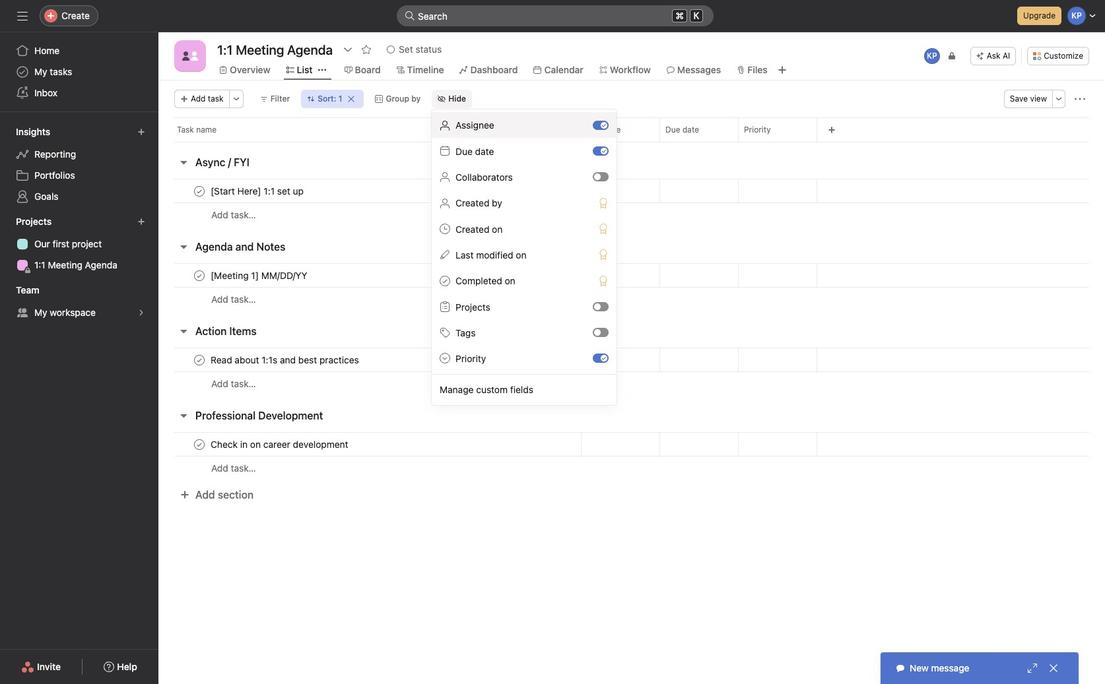 Task type: vqa. For each thing, say whether or not it's contained in the screenshot.
field
yes



Task type: describe. For each thing, give the bounding box(es) containing it.
inbox
[[34, 87, 57, 98]]

task… for mark complete image inside the "read about 1:1s and best practices" cell
[[231, 378, 256, 390]]

workspace
[[50, 307, 96, 318]]

switch for assignee
[[593, 121, 609, 130]]

add task… button for mark complete image inside the "read about 1:1s and best practices" cell
[[211, 377, 256, 392]]

task
[[177, 125, 194, 135]]

my tasks
[[34, 66, 72, 77]]

list link
[[286, 63, 313, 77]]

save view button
[[1004, 90, 1053, 108]]

check in on career development cell
[[158, 433, 581, 457]]

manage
[[440, 384, 474, 396]]

add task… for add task… button within header professional development tree grid
[[211, 463, 256, 474]]

new insights image
[[137, 128, 145, 136]]

ai
[[1003, 51, 1011, 61]]

add task… row for check in on career development cell
[[158, 456, 1105, 481]]

new message
[[910, 663, 970, 674]]

custom
[[476, 384, 508, 396]]

help
[[117, 662, 137, 673]]

1:1 meeting agenda link
[[8, 255, 151, 276]]

Mark complete checkbox
[[192, 183, 207, 199]]

professional
[[195, 410, 256, 422]]

goals
[[34, 191, 58, 202]]

board link
[[344, 63, 381, 77]]

dashboard
[[470, 64, 518, 75]]

collaborators
[[456, 172, 513, 183]]

new project or portfolio image
[[137, 218, 145, 226]]

calendar
[[544, 64, 584, 75]]

save
[[1010, 94, 1028, 104]]

due inside row
[[666, 125, 681, 135]]

switch for collaborators
[[593, 173, 609, 182]]

mark complete checkbox inside check in on career development cell
[[192, 437, 207, 453]]

agenda inside button
[[195, 241, 233, 253]]

group by button
[[369, 90, 427, 108]]

ask
[[987, 51, 1001, 61]]

meeting
[[48, 260, 82, 271]]

created by
[[456, 198, 502, 209]]

professional development button
[[195, 404, 323, 428]]

projects button
[[13, 213, 64, 231]]

switch for priority
[[593, 354, 609, 364]]

add tab image
[[777, 65, 788, 75]]

section
[[218, 489, 254, 501]]

kp button
[[923, 47, 942, 65]]

add task… row for the [start here] 1:1 set up cell
[[158, 203, 1105, 227]]

add section button
[[174, 483, 259, 507]]

board
[[355, 64, 381, 75]]

1 horizontal spatial date
[[683, 125, 699, 135]]

close image
[[1049, 664, 1059, 674]]

reporting link
[[8, 144, 151, 165]]

see details, my workspace image
[[137, 309, 145, 317]]

filter
[[271, 94, 290, 104]]

my tasks link
[[8, 61, 151, 83]]

by for group by
[[412, 94, 421, 104]]

add for async / fyi collapse task list for this group icon
[[211, 209, 228, 221]]

agenda and notes
[[195, 241, 286, 253]]

on for completed on
[[505, 275, 516, 287]]

add task… button for mark complete image in the the [start here] 1:1 set up cell
[[211, 208, 256, 223]]

clear image
[[348, 95, 356, 103]]

ask ai
[[987, 51, 1011, 61]]

read about 1:1s and best practices cell
[[158, 348, 581, 372]]

created for created on
[[456, 224, 490, 235]]

add to starred image
[[361, 44, 372, 55]]

task name
[[177, 125, 217, 135]]

timeline
[[407, 64, 444, 75]]

projects element
[[0, 210, 158, 279]]

async / fyi
[[195, 157, 250, 168]]

add task button
[[174, 90, 230, 108]]

add task
[[191, 94, 224, 104]]

hide
[[449, 94, 466, 104]]

1 horizontal spatial more actions image
[[1075, 94, 1086, 104]]

1 horizontal spatial assignee
[[587, 125, 621, 135]]

view
[[1030, 94, 1047, 104]]

add task… row for "read about 1:1s and best practices" cell
[[158, 372, 1105, 396]]

name
[[196, 125, 217, 135]]

by for created by
[[492, 198, 502, 209]]

mark complete checkbox for agenda and notes
[[192, 268, 207, 284]]

team
[[16, 285, 39, 296]]

first
[[53, 238, 69, 250]]

1
[[339, 94, 342, 104]]

more options image
[[1055, 95, 1063, 103]]

kp
[[927, 51, 937, 61]]

mark complete image inside the [start here] 1:1 set up cell
[[192, 183, 207, 199]]

invite button
[[13, 656, 69, 679]]

priority inside row
[[744, 125, 771, 135]]

add section
[[195, 489, 254, 501]]

menu containing assignee
[[432, 110, 617, 406]]

teams element
[[0, 279, 158, 326]]

insights
[[16, 126, 50, 137]]

action items button
[[195, 320, 257, 343]]

collapse task list for this group image for action items
[[178, 326, 189, 337]]

last
[[456, 250, 474, 261]]

[meeting 1] mm/dd/yy cell
[[158, 263, 581, 288]]

projects inside menu
[[456, 301, 491, 313]]

assignee checkbox item
[[432, 112, 617, 138]]

priority inside menu
[[456, 353, 486, 365]]

hide button
[[432, 90, 472, 108]]

fyi
[[234, 157, 250, 168]]

add inside add section 'button'
[[195, 489, 215, 501]]

header action items tree grid
[[158, 348, 1105, 396]]

1:1
[[34, 260, 45, 271]]

row for add task… button in the "header async / fyi" tree grid
[[158, 179, 1105, 203]]

set
[[399, 44, 413, 55]]

due date inside menu
[[456, 146, 494, 157]]

/
[[228, 157, 231, 168]]

professional development
[[195, 410, 323, 422]]

add task… for add task… button in the "header async / fyi" tree grid
[[211, 209, 256, 221]]

completed
[[456, 275, 502, 287]]

action
[[195, 326, 227, 337]]

async / fyi button
[[195, 151, 250, 174]]

project
[[72, 238, 102, 250]]

messages
[[677, 64, 721, 75]]

add task… for add task… button inside header action items tree grid
[[211, 378, 256, 390]]

global element
[[0, 32, 158, 112]]

header async / fyi tree grid
[[158, 179, 1105, 227]]



Task type: locate. For each thing, give the bounding box(es) containing it.
4 switch from the top
[[593, 302, 609, 312]]

task… inside "header async / fyi" tree grid
[[231, 209, 256, 221]]

add task… button inside header action items tree grid
[[211, 377, 256, 392]]

due date down messages link on the top right of page
[[666, 125, 699, 135]]

add task… button inside "header async / fyi" tree grid
[[211, 208, 256, 223]]

overview link
[[219, 63, 271, 77]]

assignee inside checkbox item
[[456, 120, 494, 131]]

0 vertical spatial mark complete image
[[192, 183, 207, 199]]

add task… inside the header agenda and notes tree grid
[[211, 294, 256, 305]]

portfolios
[[34, 170, 75, 181]]

group by
[[386, 94, 421, 104]]

add for collapse task list for this group image associated with action items
[[211, 378, 228, 390]]

switch for due date
[[593, 147, 609, 156]]

filter button
[[254, 90, 296, 108]]

agenda inside projects element
[[85, 260, 117, 271]]

calendar link
[[534, 63, 584, 77]]

0 vertical spatial by
[[412, 94, 421, 104]]

header professional development tree grid
[[158, 433, 1105, 481]]

add inside header action items tree grid
[[211, 378, 228, 390]]

my
[[34, 66, 47, 77], [34, 307, 47, 318]]

0 vertical spatial date
[[683, 125, 699, 135]]

more actions image right "task"
[[232, 95, 240, 103]]

row containing task name
[[158, 118, 1105, 142]]

4 add task… row from the top
[[158, 456, 1105, 481]]

mark complete image for agenda and notes
[[192, 268, 207, 284]]

assignee down workflow link
[[587, 125, 621, 135]]

1 vertical spatial collapse task list for this group image
[[178, 326, 189, 337]]

1 horizontal spatial by
[[492, 198, 502, 209]]

agenda down project
[[85, 260, 117, 271]]

task name text field for mark complete checkbox in the check in on career development cell
[[208, 438, 352, 451]]

switch inside 'assignee' checkbox item
[[593, 121, 609, 130]]

0 vertical spatial my
[[34, 66, 47, 77]]

by inside menu
[[492, 198, 502, 209]]

row
[[158, 118, 1105, 142], [174, 141, 1090, 143], [158, 179, 1105, 203], [158, 263, 1105, 288], [158, 348, 1105, 372], [158, 433, 1105, 457]]

collapse task list for this group image for async / fyi
[[178, 157, 189, 168]]

on for created on
[[492, 224, 503, 235]]

2 created from the top
[[456, 224, 490, 235]]

workflow
[[610, 64, 651, 75]]

add task… inside "header async / fyi" tree grid
[[211, 209, 256, 221]]

upgrade
[[1024, 11, 1056, 20]]

add task… button
[[211, 208, 256, 223], [211, 293, 256, 307], [211, 377, 256, 392], [211, 462, 256, 476]]

due date inside row
[[666, 125, 699, 135]]

1:1 meeting agenda
[[34, 260, 117, 271]]

collapse task list for this group image for agenda and notes
[[178, 242, 189, 252]]

task name text field down notes
[[208, 269, 311, 282]]

mark complete image down action
[[192, 352, 207, 368]]

action items
[[195, 326, 257, 337]]

task… for mark complete icon at left
[[231, 463, 256, 474]]

group
[[386, 94, 409, 104]]

completed on
[[456, 275, 516, 287]]

row for add task… button inside header action items tree grid
[[158, 348, 1105, 372]]

add task… button for mark complete icon at left
[[211, 462, 256, 476]]

1 vertical spatial by
[[492, 198, 502, 209]]

1 vertical spatial on
[[516, 250, 527, 261]]

3 mark complete checkbox from the top
[[192, 437, 207, 453]]

add task… up the section
[[211, 463, 256, 474]]

2 add task… row from the top
[[158, 287, 1105, 312]]

1 vertical spatial date
[[475, 146, 494, 157]]

due down messages link on the top right of page
[[666, 125, 681, 135]]

workflow link
[[599, 63, 651, 77]]

ask ai button
[[971, 47, 1016, 65]]

collapse task list for this group image left action
[[178, 326, 189, 337]]

add inside header professional development tree grid
[[211, 463, 228, 474]]

1 horizontal spatial on
[[505, 275, 516, 287]]

0 horizontal spatial on
[[492, 224, 503, 235]]

menu
[[432, 110, 617, 406]]

my for my workspace
[[34, 307, 47, 318]]

add up 'professional'
[[211, 378, 228, 390]]

0 vertical spatial task name text field
[[208, 269, 311, 282]]

my left tasks
[[34, 66, 47, 77]]

collapse task list for this group image left agenda and notes button at left
[[178, 242, 189, 252]]

1 task… from the top
[[231, 209, 256, 221]]

items
[[229, 326, 257, 337]]

0 vertical spatial on
[[492, 224, 503, 235]]

3 add task… row from the top
[[158, 372, 1105, 396]]

add field image
[[828, 126, 836, 134]]

0 vertical spatial collapse task list for this group image
[[178, 157, 189, 168]]

due date up collaborators
[[456, 146, 494, 157]]

add inside "header async / fyi" tree grid
[[211, 209, 228, 221]]

created
[[456, 198, 490, 209], [456, 224, 490, 235]]

tasks
[[50, 66, 72, 77]]

⌘
[[676, 10, 684, 21]]

2 add task… button from the top
[[211, 293, 256, 307]]

list
[[297, 64, 313, 75]]

show options image
[[343, 44, 353, 55]]

status
[[416, 44, 442, 55]]

add task… up 'professional'
[[211, 378, 256, 390]]

save view
[[1010, 94, 1047, 104]]

collapse task list for this group image left 'professional'
[[178, 411, 189, 421]]

reporting
[[34, 149, 76, 160]]

0 vertical spatial priority
[[744, 125, 771, 135]]

more actions image
[[1075, 94, 1086, 104], [232, 95, 240, 103]]

4 task… from the top
[[231, 463, 256, 474]]

0 horizontal spatial more actions image
[[232, 95, 240, 103]]

3 task… from the top
[[231, 378, 256, 390]]

mark complete image for action items
[[192, 352, 207, 368]]

4 add task… button from the top
[[211, 462, 256, 476]]

add up "action items" in the left top of the page
[[211, 294, 228, 305]]

priority down files link
[[744, 125, 771, 135]]

task… up the section
[[231, 463, 256, 474]]

0 horizontal spatial assignee
[[456, 120, 494, 131]]

due inside menu
[[456, 146, 473, 157]]

1 horizontal spatial projects
[[456, 301, 491, 313]]

0 horizontal spatial due date
[[456, 146, 494, 157]]

1 vertical spatial due
[[456, 146, 473, 157]]

mark complete checkbox down action
[[192, 352, 207, 368]]

1 add task… row from the top
[[158, 203, 1105, 227]]

insights element
[[0, 120, 158, 210]]

my workspace
[[34, 307, 96, 318]]

mark complete image
[[192, 437, 207, 453]]

None text field
[[214, 38, 336, 61]]

2 task… from the top
[[231, 294, 256, 305]]

date down messages link on the top right of page
[[683, 125, 699, 135]]

add up agenda and notes button at left
[[211, 209, 228, 221]]

sort: 1 button
[[301, 90, 364, 108]]

timeline link
[[397, 63, 444, 77]]

async
[[195, 157, 225, 168]]

2 collapse task list for this group image from the top
[[178, 411, 189, 421]]

1 add task… button from the top
[[211, 208, 256, 223]]

priority down tags
[[456, 353, 486, 365]]

my inside global element
[[34, 66, 47, 77]]

add for collapse task list for this group icon associated with professional development
[[211, 463, 228, 474]]

2 mark complete checkbox from the top
[[192, 352, 207, 368]]

last modified on
[[456, 250, 527, 261]]

our first project link
[[8, 234, 151, 255]]

Task name text field
[[208, 269, 311, 282], [208, 438, 352, 451]]

files
[[748, 64, 768, 75]]

created for created by
[[456, 198, 490, 209]]

due date
[[666, 125, 699, 135], [456, 146, 494, 157]]

inbox link
[[8, 83, 151, 104]]

1 vertical spatial collapse task list for this group image
[[178, 411, 189, 421]]

more actions image right more options icon
[[1075, 94, 1086, 104]]

add task… button for mark complete image within the [meeting 1] mm/dd/yy cell
[[211, 293, 256, 307]]

overview
[[230, 64, 271, 75]]

invite
[[37, 662, 61, 673]]

3 switch from the top
[[593, 173, 609, 182]]

task… inside header professional development tree grid
[[231, 463, 256, 474]]

add task… row
[[158, 203, 1105, 227], [158, 287, 1105, 312], [158, 372, 1105, 396], [158, 456, 1105, 481]]

add task… button up 'professional'
[[211, 377, 256, 392]]

2 my from the top
[[34, 307, 47, 318]]

0 vertical spatial projects
[[16, 216, 52, 227]]

1 mark complete checkbox from the top
[[192, 268, 207, 284]]

0 vertical spatial collapse task list for this group image
[[178, 242, 189, 252]]

1 switch from the top
[[593, 121, 609, 130]]

0 vertical spatial due
[[666, 125, 681, 135]]

manage custom fields
[[440, 384, 534, 396]]

k
[[694, 11, 699, 21]]

1 add task… from the top
[[211, 209, 256, 221]]

add task… up agenda and notes button at left
[[211, 209, 256, 221]]

notes
[[256, 241, 286, 253]]

by right 'group' on the top left
[[412, 94, 421, 104]]

files link
[[737, 63, 768, 77]]

add task… button inside header professional development tree grid
[[211, 462, 256, 476]]

0 vertical spatial mark complete checkbox
[[192, 268, 207, 284]]

mark complete image down async on the left top of the page
[[192, 183, 207, 199]]

5 switch from the top
[[593, 328, 609, 338]]

task… inside header action items tree grid
[[231, 378, 256, 390]]

mark complete checkbox for action items
[[192, 352, 207, 368]]

created down created by
[[456, 224, 490, 235]]

1 vertical spatial mark complete image
[[192, 268, 207, 284]]

add inside the add task button
[[191, 94, 206, 104]]

projects up 'our'
[[16, 216, 52, 227]]

switch for tags
[[593, 328, 609, 338]]

add task… inside header professional development tree grid
[[211, 463, 256, 474]]

task…
[[231, 209, 256, 221], [231, 294, 256, 305], [231, 378, 256, 390], [231, 463, 256, 474]]

add up add section 'button'
[[211, 463, 228, 474]]

tags
[[456, 327, 476, 339]]

assignee down hide
[[456, 120, 494, 131]]

created up created on
[[456, 198, 490, 209]]

add task… up action items button
[[211, 294, 256, 305]]

task… up items
[[231, 294, 256, 305]]

collapse task list for this group image left async on the left top of the page
[[178, 157, 189, 168]]

1 horizontal spatial due date
[[666, 125, 699, 135]]

0 horizontal spatial by
[[412, 94, 421, 104]]

tab actions image
[[318, 66, 326, 74]]

row for add task… button within the header agenda and notes tree grid
[[158, 263, 1105, 288]]

agenda left and
[[195, 241, 233, 253]]

messages link
[[667, 63, 721, 77]]

add task… button inside the header agenda and notes tree grid
[[211, 293, 256, 307]]

add task… for add task… button within the header agenda and notes tree grid
[[211, 294, 256, 305]]

3 mark complete image from the top
[[192, 352, 207, 368]]

add task… row for [meeting 1] mm/dd/yy cell
[[158, 287, 1105, 312]]

task… for mark complete image in the the [start here] 1:1 set up cell
[[231, 209, 256, 221]]

0 vertical spatial due date
[[666, 125, 699, 135]]

help button
[[95, 656, 146, 679]]

0 horizontal spatial priority
[[456, 353, 486, 365]]

collapse task list for this group image
[[178, 157, 189, 168], [178, 411, 189, 421]]

portfolios link
[[8, 165, 151, 186]]

Task name text field
[[208, 185, 308, 198]]

mark complete image inside [meeting 1] mm/dd/yy cell
[[192, 268, 207, 284]]

add task… button up agenda and notes button at left
[[211, 208, 256, 223]]

1 horizontal spatial priority
[[744, 125, 771, 135]]

customize button
[[1028, 47, 1090, 65]]

2 mark complete image from the top
[[192, 268, 207, 284]]

create button
[[40, 5, 98, 26]]

by
[[412, 94, 421, 104], [492, 198, 502, 209]]

0 vertical spatial created
[[456, 198, 490, 209]]

add task… button up the section
[[211, 462, 256, 476]]

add task… inside header action items tree grid
[[211, 378, 256, 390]]

mark complete image inside "read about 1:1s and best practices" cell
[[192, 352, 207, 368]]

1 vertical spatial task name text field
[[208, 438, 352, 451]]

0 horizontal spatial projects
[[16, 216, 52, 227]]

my workspace link
[[8, 302, 151, 324]]

by down collaborators
[[492, 198, 502, 209]]

our
[[34, 238, 50, 250]]

1 task name text field from the top
[[208, 269, 311, 282]]

3 add task… button from the top
[[211, 377, 256, 392]]

set status
[[399, 44, 442, 55]]

task name text field inside check in on career development cell
[[208, 438, 352, 451]]

1 horizontal spatial due
[[666, 125, 681, 135]]

my inside teams 'element'
[[34, 307, 47, 318]]

mark complete checkbox inside "read about 1:1s and best practices" cell
[[192, 352, 207, 368]]

prominent image
[[405, 11, 415, 21]]

task… down [start here] 1:1 set up text field
[[231, 209, 256, 221]]

2 add task… from the top
[[211, 294, 256, 305]]

task
[[208, 94, 224, 104]]

task… inside the header agenda and notes tree grid
[[231, 294, 256, 305]]

1 vertical spatial my
[[34, 307, 47, 318]]

mark complete checkbox down 'professional'
[[192, 437, 207, 453]]

None field
[[397, 5, 714, 26]]

due up collaborators
[[456, 146, 473, 157]]

on down modified
[[505, 275, 516, 287]]

2 vertical spatial mark complete image
[[192, 352, 207, 368]]

6 switch from the top
[[593, 354, 609, 364]]

on up modified
[[492, 224, 503, 235]]

mark complete checkbox down agenda and notes
[[192, 268, 207, 284]]

1 mark complete image from the top
[[192, 183, 207, 199]]

0 horizontal spatial date
[[475, 146, 494, 157]]

1 vertical spatial priority
[[456, 353, 486, 365]]

header agenda and notes tree grid
[[158, 263, 1105, 312]]

switch
[[593, 121, 609, 130], [593, 147, 609, 156], [593, 173, 609, 182], [593, 302, 609, 312], [593, 328, 609, 338], [593, 354, 609, 364]]

[start here] 1:1 set up cell
[[158, 179, 581, 203]]

date
[[683, 125, 699, 135], [475, 146, 494, 157]]

home link
[[8, 40, 151, 61]]

projects
[[16, 216, 52, 227], [456, 301, 491, 313]]

people image
[[182, 48, 198, 64]]

my for my tasks
[[34, 66, 47, 77]]

task name text field inside [meeting 1] mm/dd/yy cell
[[208, 269, 311, 282]]

upgrade button
[[1018, 7, 1062, 25]]

my down team popup button
[[34, 307, 47, 318]]

1 horizontal spatial agenda
[[195, 241, 233, 253]]

task… up professional development button
[[231, 378, 256, 390]]

1 my from the top
[[34, 66, 47, 77]]

date up collaborators
[[475, 146, 494, 157]]

team button
[[13, 281, 51, 300]]

hide sidebar image
[[17, 11, 28, 21]]

mark complete image down agenda and notes
[[192, 268, 207, 284]]

set status button
[[381, 40, 448, 59]]

1 vertical spatial due date
[[456, 146, 494, 157]]

2 vertical spatial mark complete checkbox
[[192, 437, 207, 453]]

goals link
[[8, 186, 151, 207]]

create
[[61, 10, 90, 21]]

2 task name text field from the top
[[208, 438, 352, 451]]

our first project
[[34, 238, 102, 250]]

task… for mark complete image within the [meeting 1] mm/dd/yy cell
[[231, 294, 256, 305]]

add left the section
[[195, 489, 215, 501]]

mark complete checkbox inside [meeting 1] mm/dd/yy cell
[[192, 268, 207, 284]]

expand new message image
[[1028, 664, 1038, 674]]

1 collapse task list for this group image from the top
[[178, 157, 189, 168]]

dashboard link
[[460, 63, 518, 77]]

Task name text field
[[208, 354, 363, 367]]

mark complete image
[[192, 183, 207, 199], [192, 268, 207, 284], [192, 352, 207, 368]]

2 horizontal spatial on
[[516, 250, 527, 261]]

switch for projects
[[593, 302, 609, 312]]

3 add task… from the top
[[211, 378, 256, 390]]

Search tasks, projects, and more text field
[[397, 5, 714, 26]]

0 horizontal spatial due
[[456, 146, 473, 157]]

0 horizontal spatial agenda
[[85, 260, 117, 271]]

add left "task"
[[191, 94, 206, 104]]

on right modified
[[516, 250, 527, 261]]

priority
[[744, 125, 771, 135], [456, 353, 486, 365]]

agenda and notes button
[[195, 235, 286, 259]]

1 vertical spatial created
[[456, 224, 490, 235]]

2 vertical spatial on
[[505, 275, 516, 287]]

created on
[[456, 224, 503, 235]]

task name text field down development
[[208, 438, 352, 451]]

sort:
[[318, 94, 336, 104]]

Mark complete checkbox
[[192, 268, 207, 284], [192, 352, 207, 368], [192, 437, 207, 453]]

1 vertical spatial mark complete checkbox
[[192, 352, 207, 368]]

add for collapse task list for this group image corresponding to agenda and notes
[[211, 294, 228, 305]]

2 collapse task list for this group image from the top
[[178, 326, 189, 337]]

1 collapse task list for this group image from the top
[[178, 242, 189, 252]]

4 add task… from the top
[[211, 463, 256, 474]]

task name text field for mark complete checkbox in the [meeting 1] mm/dd/yy cell
[[208, 269, 311, 282]]

add inside the header agenda and notes tree grid
[[211, 294, 228, 305]]

add task…
[[211, 209, 256, 221], [211, 294, 256, 305], [211, 378, 256, 390], [211, 463, 256, 474]]

projects down completed
[[456, 301, 491, 313]]

1 vertical spatial projects
[[456, 301, 491, 313]]

due
[[666, 125, 681, 135], [456, 146, 473, 157]]

add task… button up action items button
[[211, 293, 256, 307]]

0 vertical spatial agenda
[[195, 241, 233, 253]]

by inside dropdown button
[[412, 94, 421, 104]]

1 created from the top
[[456, 198, 490, 209]]

2 switch from the top
[[593, 147, 609, 156]]

collapse task list for this group image for professional development
[[178, 411, 189, 421]]

collapse task list for this group image
[[178, 242, 189, 252], [178, 326, 189, 337]]

projects inside dropdown button
[[16, 216, 52, 227]]

1 vertical spatial agenda
[[85, 260, 117, 271]]

row for add task… button within header professional development tree grid
[[158, 433, 1105, 457]]



